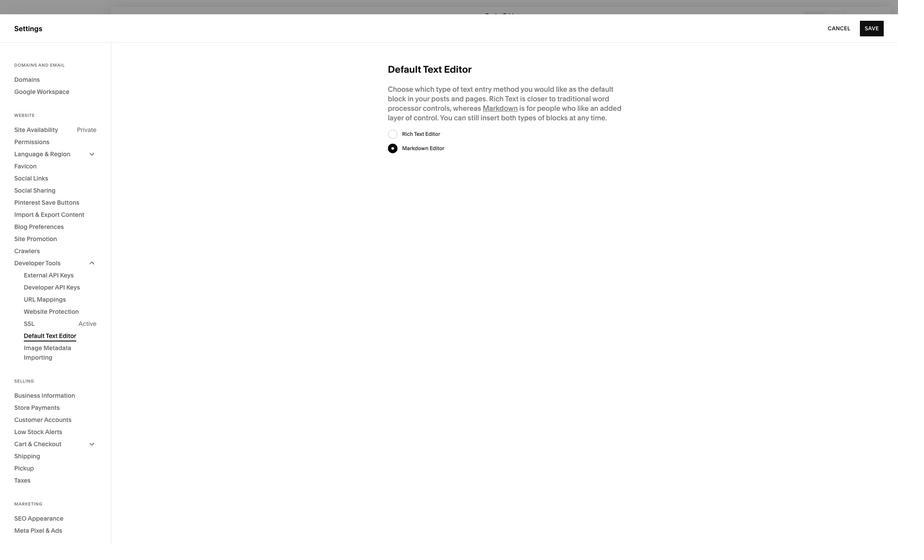 Task type: locate. For each thing, give the bounding box(es) containing it.
default text editor inside default text editor link
[[24, 332, 76, 340]]

domains and email
[[14, 63, 65, 68]]

social
[[14, 175, 32, 182], [14, 187, 32, 194]]

& left export
[[35, 211, 39, 219]]

insert
[[481, 113, 499, 122]]

0 vertical spatial and
[[38, 63, 49, 68]]

of
[[452, 85, 459, 94], [405, 113, 412, 122], [538, 113, 544, 122]]

your
[[415, 94, 430, 103]]

0 horizontal spatial default
[[24, 332, 45, 340]]

domains inside domains google workspace
[[14, 76, 40, 84]]

save
[[865, 25, 879, 31], [42, 199, 56, 207]]

save inside favicon social links social sharing pinterest save buttons import & export content blog preferences site promotion crawlers
[[42, 199, 56, 207]]

1 horizontal spatial save
[[865, 25, 879, 31]]

api
[[49, 272, 59, 279], [55, 284, 65, 291]]

0 vertical spatial keys
[[60, 272, 74, 279]]

website inside external api keys developer api keys url mappings website protection
[[24, 308, 47, 316]]

save inside button
[[865, 25, 879, 31]]

1 horizontal spatial like
[[577, 104, 589, 113]]

low stock alerts link
[[14, 426, 97, 438]]

block
[[388, 94, 406, 103]]

is
[[520, 94, 526, 103], [519, 104, 525, 113]]

1 horizontal spatial markdown
[[483, 104, 518, 113]]

0 vertical spatial like
[[556, 85, 567, 94]]

edit
[[120, 15, 133, 22]]

export
[[41, 211, 60, 219]]

at
[[569, 113, 576, 122]]

of down the processor
[[405, 113, 412, 122]]

cart
[[14, 440, 27, 448]]

of inside the choose which type of text entry method you would like as the default block in your posts and pages. rich text is closer to traditional word processor controls, whereas
[[452, 85, 459, 94]]

1 vertical spatial markdown
[[402, 145, 428, 152]]

2 marketing from the top
[[14, 502, 43, 507]]

method
[[493, 85, 519, 94]]

0 vertical spatial settings
[[14, 24, 42, 33]]

rich down layer
[[402, 131, 413, 137]]

0 horizontal spatial and
[[38, 63, 49, 68]]

developer down crawlers
[[14, 259, 44, 267]]

text up metadata
[[46, 332, 58, 340]]

domains up domains google workspace
[[14, 63, 37, 68]]

save right cancel
[[865, 25, 879, 31]]

settings
[[14, 24, 42, 33], [14, 447, 42, 456]]

site availability
[[14, 126, 58, 134]]

developer inside external api keys developer api keys url mappings website protection
[[24, 284, 54, 291]]

text up which
[[423, 64, 442, 75]]

2 selling from the top
[[14, 379, 34, 384]]

low
[[14, 428, 26, 436]]

default text editor link
[[24, 330, 97, 342]]

and
[[38, 63, 49, 68], [451, 94, 464, 103]]

site down "analytics"
[[14, 126, 25, 134]]

and down text
[[451, 94, 464, 103]]

cart & checkout
[[14, 440, 61, 448]]

and inside the choose which type of text entry method you would like as the default block in your posts and pages. rich text is closer to traditional word processor controls, whereas
[[451, 94, 464, 103]]

active
[[79, 320, 97, 328]]

rich
[[489, 94, 504, 103], [402, 131, 413, 137]]

keys up developer api keys link
[[60, 272, 74, 279]]

the
[[578, 85, 589, 94]]

2 horizontal spatial of
[[538, 113, 544, 122]]

taxes
[[14, 477, 31, 485]]

social sharing link
[[14, 184, 97, 197]]

seo
[[14, 515, 26, 523]]

0 vertical spatial selling
[[14, 69, 37, 78]]

0 vertical spatial default
[[388, 64, 421, 75]]

1 vertical spatial site
[[14, 235, 25, 243]]

domains up google
[[14, 76, 40, 84]]

0 horizontal spatial default text editor
[[24, 332, 76, 340]]

0 vertical spatial site
[[14, 126, 25, 134]]

shipping link
[[14, 450, 97, 462]]

blocks
[[546, 113, 568, 122]]

selling down domains and email
[[14, 69, 37, 78]]

content
[[61, 211, 84, 219]]

default up 'choose'
[[388, 64, 421, 75]]

default text editor up which
[[388, 64, 472, 75]]

can
[[454, 113, 466, 122]]

is left for
[[519, 104, 525, 113]]

api down external api keys link at the left
[[55, 284, 65, 291]]

& left ads
[[46, 527, 50, 535]]

help
[[14, 463, 30, 471]]

of down people
[[538, 113, 544, 122]]

selling
[[14, 69, 37, 78], [14, 379, 34, 384]]

social links link
[[14, 172, 97, 184]]

website up domains and email
[[14, 54, 41, 62]]

site
[[14, 126, 25, 134], [14, 235, 25, 243]]

like inside the choose which type of text entry method you would like as the default block in your posts and pages. rich text is closer to traditional word processor controls, whereas
[[556, 85, 567, 94]]

people
[[537, 104, 560, 113]]

0 horizontal spatial rich
[[402, 131, 413, 137]]

keys down external api keys link at the left
[[66, 284, 80, 291]]

is inside "is for people who like an added layer of control. you can still insert both types of blocks at any time."
[[519, 104, 525, 113]]

default text editor
[[388, 64, 472, 75], [24, 332, 76, 340]]

language & region button
[[14, 148, 97, 160]]

import
[[14, 211, 34, 219]]

like up any
[[577, 104, 589, 113]]

save button
[[860, 21, 884, 36]]

social down favicon
[[14, 175, 32, 182]]

asset
[[14, 431, 33, 440]]

region
[[50, 150, 70, 158]]

1 settings from the top
[[14, 24, 42, 33]]

website down url
[[24, 308, 47, 316]]

acuity scheduling link
[[14, 131, 96, 142]]

language & region
[[14, 150, 70, 158]]

business information link
[[14, 390, 97, 402]]

markdown editor
[[402, 145, 444, 152]]

1 horizontal spatial and
[[451, 94, 464, 103]]

default up image
[[24, 332, 45, 340]]

0 vertical spatial developer
[[14, 259, 44, 267]]

settings down asset
[[14, 447, 42, 456]]

0 vertical spatial domains
[[14, 63, 37, 68]]

social up the pinterest
[[14, 187, 32, 194]]

store
[[14, 404, 30, 412]]

domains google workspace
[[14, 76, 69, 96]]

1 horizontal spatial default text editor
[[388, 64, 472, 75]]

availability
[[27, 126, 58, 134]]

1 horizontal spatial of
[[452, 85, 459, 94]]

api down tools at the top left
[[49, 272, 59, 279]]

an
[[590, 104, 598, 113]]

help link
[[14, 462, 30, 472]]

default text editor up metadata
[[24, 332, 76, 340]]

1 vertical spatial save
[[42, 199, 56, 207]]

selling up business
[[14, 379, 34, 384]]

1 vertical spatial like
[[577, 104, 589, 113]]

2 vertical spatial website
[[24, 308, 47, 316]]

2 settings from the top
[[14, 447, 42, 456]]

0 vertical spatial is
[[520, 94, 526, 103]]

domains link
[[14, 74, 97, 86]]

1 selling from the top
[[14, 69, 37, 78]]

customer accounts link
[[14, 414, 97, 426]]

0 vertical spatial rich
[[489, 94, 504, 103]]

asset library
[[14, 431, 58, 440]]

default
[[388, 64, 421, 75], [24, 332, 45, 340]]

rich inside the choose which type of text entry method you would like as the default block in your posts and pages. rich text is closer to traditional word processor controls, whereas
[[489, 94, 504, 103]]

2 site from the top
[[14, 235, 25, 243]]

1 vertical spatial social
[[14, 187, 32, 194]]

1 marketing from the top
[[14, 85, 48, 94]]

1 horizontal spatial rich
[[489, 94, 504, 103]]

1 vertical spatial is
[[519, 104, 525, 113]]

to
[[549, 94, 556, 103]]

text down method
[[505, 94, 519, 103]]

1 social from the top
[[14, 175, 32, 182]]

like left as
[[556, 85, 567, 94]]

2 social from the top
[[14, 187, 32, 194]]

rich up the markdown link
[[489, 94, 504, 103]]

website up site availability
[[14, 113, 35, 118]]

1 vertical spatial selling
[[14, 379, 34, 384]]

meta pixel & ads link
[[14, 525, 97, 537]]

markdown
[[483, 104, 518, 113], [402, 145, 428, 152]]

1 vertical spatial default text editor
[[24, 332, 76, 340]]

website link
[[14, 53, 96, 64]]

acuity scheduling
[[14, 132, 74, 140]]

pinterest
[[14, 199, 40, 207]]

developer down external
[[24, 284, 54, 291]]

rich text editor
[[402, 131, 440, 137]]

save up export
[[42, 199, 56, 207]]

checkout
[[34, 440, 61, 448]]

developer api keys link
[[24, 281, 97, 294]]

library
[[35, 431, 58, 440]]

0 vertical spatial save
[[865, 25, 879, 31]]

url
[[24, 296, 35, 304]]

0 horizontal spatial save
[[42, 199, 56, 207]]

1 vertical spatial and
[[451, 94, 464, 103]]

0 vertical spatial default text editor
[[388, 64, 472, 75]]

markdown up "both"
[[483, 104, 518, 113]]

and left the email
[[38, 63, 49, 68]]

acuity
[[14, 132, 35, 140]]

1 vertical spatial rich
[[402, 131, 413, 137]]

settings up domains and email
[[14, 24, 42, 33]]

table
[[503, 12, 517, 18]]

is inside the choose which type of text entry method you would like as the default block in your posts and pages. rich text is closer to traditional word processor controls, whereas
[[520, 94, 526, 103]]

image
[[24, 344, 42, 352]]

0 vertical spatial marketing
[[14, 85, 48, 94]]

ssl
[[24, 320, 35, 328]]

1 vertical spatial developer
[[24, 284, 54, 291]]

shipping pickup taxes
[[14, 453, 40, 485]]

0 vertical spatial markdown
[[483, 104, 518, 113]]

workspace
[[37, 88, 69, 96]]

0 horizontal spatial markdown
[[402, 145, 428, 152]]

1 domains from the top
[[14, 63, 37, 68]]

1 vertical spatial default
[[24, 332, 45, 340]]

0 horizontal spatial like
[[556, 85, 567, 94]]

site down blog
[[14, 235, 25, 243]]

0 vertical spatial social
[[14, 175, 32, 182]]

is down you on the top of page
[[520, 94, 526, 103]]

2 domains from the top
[[14, 76, 40, 84]]

1 vertical spatial marketing
[[14, 502, 43, 507]]

0 vertical spatial website
[[14, 54, 41, 62]]

1 vertical spatial settings
[[14, 447, 42, 456]]

domains for and
[[14, 63, 37, 68]]

1 vertical spatial domains
[[14, 76, 40, 84]]

of left text
[[452, 85, 459, 94]]

markdown down rich text editor
[[402, 145, 428, 152]]



Task type: vqa. For each thing, say whether or not it's contained in the screenshot.
Markdown corresponding to Markdown Editor
yes



Task type: describe. For each thing, give the bounding box(es) containing it.
payments
[[31, 404, 60, 412]]

entry
[[475, 85, 492, 94]]

customer
[[14, 416, 43, 424]]

metadata
[[44, 344, 71, 352]]

text inside default text editor link
[[46, 332, 58, 340]]

types
[[518, 113, 536, 122]]

text inside the choose which type of text entry method you would like as the default block in your posts and pages. rich text is closer to traditional word processor controls, whereas
[[505, 94, 519, 103]]

pinterest save buttons link
[[14, 197, 97, 209]]

scheduling
[[37, 132, 74, 140]]

preferences
[[29, 223, 64, 231]]

buttons
[[57, 199, 79, 207]]

taxes link
[[14, 475, 97, 487]]

importing
[[24, 354, 52, 362]]

simonjacob477@gmail.com
[[34, 498, 101, 504]]

1 site from the top
[[14, 126, 25, 134]]

image metadata importing
[[24, 344, 71, 362]]

1 horizontal spatial default
[[388, 64, 421, 75]]

which
[[415, 85, 434, 94]]

information
[[42, 392, 75, 400]]

pickup
[[14, 465, 34, 472]]

domains for google
[[14, 76, 40, 84]]

site inside favicon social links social sharing pinterest save buttons import & export content blog preferences site promotion crawlers
[[14, 235, 25, 243]]

email
[[50, 63, 65, 68]]

like inside "is for people who like an added layer of control. you can still insert both types of blocks at any time."
[[577, 104, 589, 113]]

analytics
[[14, 116, 45, 125]]

accounts
[[44, 416, 72, 424]]

posts
[[431, 94, 450, 103]]

external api keys link
[[24, 269, 97, 281]]

editor up text
[[444, 64, 472, 75]]

as
[[569, 85, 576, 94]]

language
[[14, 150, 43, 158]]

analytics link
[[14, 116, 96, 126]]

cancel button
[[828, 21, 851, 36]]

choose
[[388, 85, 413, 94]]

edit button
[[115, 11, 138, 27]]

book a table
[[485, 12, 517, 18]]

developer tools
[[14, 259, 61, 267]]

permissions link
[[14, 136, 97, 148]]

favicon
[[14, 162, 37, 170]]

any
[[577, 113, 589, 122]]

external
[[24, 272, 47, 279]]

& right cart on the left bottom of the page
[[28, 440, 32, 448]]

1 vertical spatial keys
[[66, 284, 80, 291]]

url mappings link
[[24, 294, 97, 306]]

seo appearance meta pixel & ads
[[14, 515, 63, 535]]

text
[[461, 85, 473, 94]]

markdown for markdown
[[483, 104, 518, 113]]

default
[[590, 85, 613, 94]]

& left region
[[45, 150, 49, 158]]

text up markdown editor
[[414, 131, 424, 137]]

tools
[[45, 259, 61, 267]]

controls,
[[423, 104, 452, 113]]

sharing
[[33, 187, 55, 194]]

developer inside dropdown button
[[14, 259, 44, 267]]

& inside "seo appearance meta pixel & ads"
[[46, 527, 50, 535]]

favicon link
[[14, 160, 97, 172]]

links
[[33, 175, 48, 182]]

editor down rich text editor
[[430, 145, 444, 152]]

crawlers
[[14, 247, 40, 255]]

editor up markdown editor
[[425, 131, 440, 137]]

selling link
[[14, 69, 96, 79]]

appearance
[[28, 515, 63, 523]]

image metadata importing link
[[24, 342, 97, 364]]

control.
[[414, 113, 439, 122]]

language & region link
[[14, 148, 97, 160]]

processor
[[388, 104, 421, 113]]

business
[[14, 392, 40, 400]]

developer tools link
[[14, 257, 97, 269]]

pages.
[[465, 94, 488, 103]]

alerts
[[45, 428, 62, 436]]

1 vertical spatial website
[[14, 113, 35, 118]]

& inside favicon social links social sharing pinterest save buttons import & export content blog preferences site promotion crawlers
[[35, 211, 39, 219]]

editor up metadata
[[59, 332, 76, 340]]

seo appearance link
[[14, 513, 97, 525]]

settings link
[[14, 447, 96, 457]]

is for people who like an added layer of control. you can still insert both types of blocks at any time.
[[388, 104, 621, 122]]

permissions
[[14, 138, 49, 146]]

stock
[[27, 428, 44, 436]]

settings inside "settings" link
[[14, 447, 42, 456]]

0 vertical spatial api
[[49, 272, 59, 279]]

pixel
[[31, 527, 44, 535]]

blog preferences link
[[14, 221, 97, 233]]

0 horizontal spatial of
[[405, 113, 412, 122]]

you
[[440, 113, 452, 122]]

website protection link
[[24, 306, 97, 318]]

private
[[77, 126, 97, 134]]

meta
[[14, 527, 29, 535]]

added
[[600, 104, 621, 113]]

cart & checkout link
[[14, 438, 97, 450]]

who
[[562, 104, 576, 113]]

word
[[592, 94, 609, 103]]

business information store payments customer accounts low stock alerts
[[14, 392, 75, 436]]

both
[[501, 113, 516, 122]]

cart & checkout button
[[14, 438, 97, 450]]

mappings
[[37, 296, 66, 304]]

in
[[408, 94, 414, 103]]

a
[[499, 12, 502, 18]]

1 vertical spatial api
[[55, 284, 65, 291]]

markdown for markdown editor
[[402, 145, 428, 152]]

book
[[485, 12, 498, 18]]

closer
[[527, 94, 547, 103]]

choose which type of text entry method you would like as the default block in your posts and pages. rich text is closer to traditional word processor controls, whereas
[[388, 85, 613, 113]]



